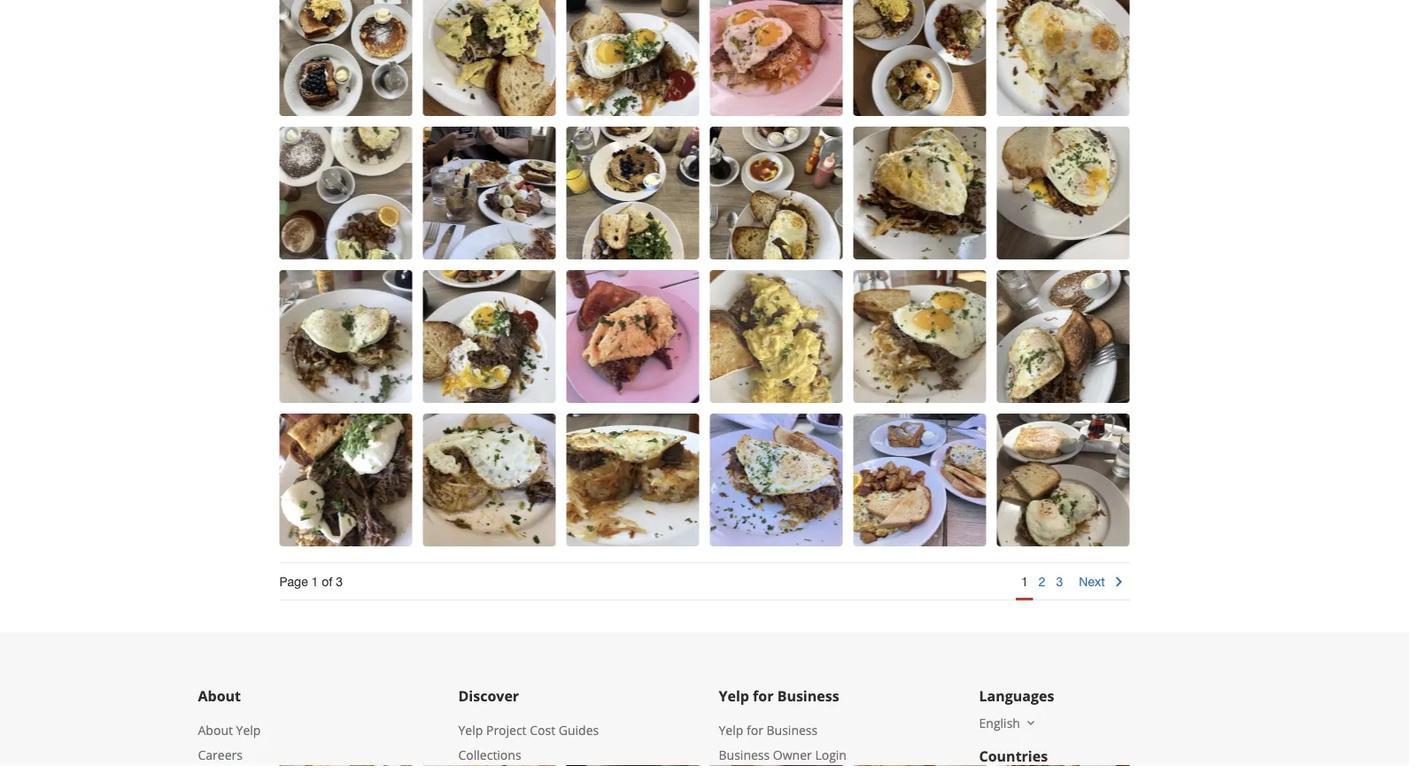 Task type: locate. For each thing, give the bounding box(es) containing it.
1 horizontal spatial 1
[[1021, 575, 1028, 590]]

for
[[753, 687, 774, 706], [747, 722, 764, 739]]

yelp up yelp for business link
[[719, 687, 749, 706]]

0 vertical spatial about
[[198, 687, 241, 706]]

yelp up collections
[[458, 722, 483, 739]]

english
[[979, 715, 1021, 732]]

photo of shorehouse kitchen - la jolla, ca, united states. top left (going counter clockwise) short rib hash and eggs, steel irish cut oats, salmon benedict image
[[854, 0, 987, 116]]

1 vertical spatial about
[[198, 722, 233, 739]]

yelp
[[719, 687, 749, 706], [236, 722, 261, 739], [458, 722, 483, 739], [719, 722, 744, 739]]

yelp inside about yelp careers
[[236, 722, 261, 739]]

business for yelp for business
[[778, 687, 840, 706]]

2 3 from the left
[[1057, 575, 1063, 590]]

photo of shorehouse kitchen - la jolla, ca, united states. angus short rib hash & eggs image
[[854, 271, 987, 404], [280, 414, 412, 547]]

1 about from the top
[[198, 687, 241, 706]]

0 vertical spatial business
[[778, 687, 840, 706]]

photo of shorehouse kitchen - la jolla, ca, united states. monterrey omelet, short rib hash & eggs, buttermilk pancakes image
[[280, 127, 412, 260]]

yelp inside yelp project cost guides collections
[[458, 722, 483, 739]]

page 1 of 3
[[280, 575, 343, 590]]

1 left the 2
[[1021, 575, 1028, 590]]

photo of shorehouse kitchen - la jolla, ca, united states. monterrey omelet, caramelized tahitian vanilla bean french toast, short rib hash & eggs image
[[854, 414, 987, 547]]

1 horizontal spatial 3
[[1057, 575, 1063, 590]]

careers
[[198, 747, 243, 764]]

collections link
[[458, 747, 521, 764]]

guides
[[559, 722, 599, 739]]

1 horizontal spatial photo of shorehouse kitchen - la jolla, ca, united states. angus short rib hash & eggs image
[[854, 271, 987, 404]]

3 right the 2
[[1057, 575, 1063, 590]]

0 horizontal spatial 1
[[311, 575, 318, 590]]

page
[[280, 575, 308, 590]]

business
[[778, 687, 840, 706], [767, 722, 818, 739], [719, 747, 770, 764]]

yelp for yelp for business business owner login
[[719, 722, 744, 739]]

yelp project cost guides collections
[[458, 722, 599, 764]]

business down yelp for business link
[[719, 747, 770, 764]]

yelp up business owner login link on the bottom
[[719, 722, 744, 739]]

1 vertical spatial business
[[767, 722, 818, 739]]

for inside yelp for business business owner login
[[747, 722, 764, 739]]

about up the about yelp link
[[198, 687, 241, 706]]

photo of shorehouse kitchen - la jolla, ca, united states. top to bottom: angus short rib hash & eggs, cornmeal pancakes with lemon & blueberries, and egg white & tofu frittata. divine! image
[[567, 127, 699, 260]]

3
[[336, 575, 343, 590], [1057, 575, 1063, 590]]

owner
[[773, 747, 812, 764]]

business up yelp for business link
[[778, 687, 840, 706]]

for up yelp for business link
[[753, 687, 774, 706]]

english button
[[979, 715, 1038, 732]]

photo of shorehouse kitchen - la jolla, ca, united states. short rib hash & eggs  must do image
[[423, 0, 556, 116]]

yelp inside yelp for business business owner login
[[719, 722, 744, 739]]

about
[[198, 687, 241, 706], [198, 722, 233, 739]]

1 vertical spatial for
[[747, 722, 764, 739]]

0 vertical spatial photo of shorehouse kitchen - la jolla, ca, united states. angus short rib hash & eggs image
[[854, 271, 987, 404]]

yelp up careers
[[236, 722, 261, 739]]

photo of shorehouse kitchen - la jolla, ca, united states. short rib hash & eggs image
[[567, 0, 699, 116], [710, 0, 843, 116], [997, 0, 1130, 116], [854, 127, 987, 260], [997, 127, 1130, 260], [280, 271, 412, 404], [423, 271, 556, 404], [567, 271, 699, 404], [710, 271, 843, 404], [997, 271, 1130, 404], [567, 414, 699, 547], [710, 414, 843, 547]]

1 left of
[[311, 575, 318, 590]]

business up the owner on the bottom of the page
[[767, 722, 818, 739]]

photo of shorehouse kitchen - la jolla, ca, united states. short rib hash & eggs, buttermilk pancakes and burrito (secret menu item). all delicious and highly recommended! image
[[997, 414, 1130, 547]]

0 horizontal spatial 3
[[336, 575, 343, 590]]

photo of shorehouse kitchen - la jolla, ca, united states. short rib hash & eggs and caramelized tahitian vanilla bean french toast with side of mango sauce image
[[710, 127, 843, 260]]

for up business owner login link on the bottom
[[747, 722, 764, 739]]

0 horizontal spatial photo of shorehouse kitchen - la jolla, ca, united states. angus short rib hash & eggs image
[[280, 414, 412, 547]]

1
[[311, 575, 318, 590], [1021, 575, 1028, 590]]

about up careers
[[198, 722, 233, 739]]

3 right of
[[336, 575, 343, 590]]

2 link
[[1034, 564, 1051, 601]]

0 vertical spatial for
[[753, 687, 774, 706]]

yelp for yelp for business
[[719, 687, 749, 706]]

about inside about yelp careers
[[198, 722, 233, 739]]

2 about from the top
[[198, 722, 233, 739]]



Task type: describe. For each thing, give the bounding box(es) containing it.
about yelp careers
[[198, 722, 261, 764]]

next
[[1079, 575, 1105, 590]]

16 chevron down v2 image
[[1024, 717, 1038, 731]]

yelp for business link
[[719, 722, 818, 739]]

1 1 from the left
[[311, 575, 318, 590]]

cost
[[530, 722, 556, 739]]

2 vertical spatial business
[[719, 747, 770, 764]]

next link
[[1079, 572, 1130, 593]]

3 link
[[1051, 564, 1069, 601]]

for for yelp for business
[[753, 687, 774, 706]]

project
[[486, 722, 527, 739]]

photo of shorehouse kitchen - la jolla, ca, united states. short rib hash & eggs (eggs over easy) image
[[423, 414, 556, 547]]

1 3 from the left
[[336, 575, 343, 590]]

about for about yelp careers
[[198, 722, 233, 739]]

about yelp link
[[198, 722, 261, 739]]

2 1 from the left
[[1021, 575, 1028, 590]]

collections
[[458, 747, 521, 764]]

for for yelp for business business owner login
[[747, 722, 764, 739]]

1 vertical spatial photo of shorehouse kitchen - la jolla, ca, united states. angus short rib hash & eggs image
[[280, 414, 412, 547]]

yelp project cost guides link
[[458, 722, 599, 739]]

photo of shorehouse kitchen - la jolla, ca, united states. short rib hash & eggs, caramelized tahitian vanilla bean french toast, side pancake image
[[280, 0, 412, 116]]

business for yelp for business business owner login
[[767, 722, 818, 739]]

of
[[322, 575, 333, 590]]

yelp for yelp project cost guides collections
[[458, 722, 483, 739]]

business owner login link
[[719, 747, 847, 764]]

login
[[815, 747, 847, 764]]

languages
[[979, 687, 1055, 706]]

photo of shorehouse kitchen - la jolla, ca, united states. crispy parmesan benedict, caramelized tahitian vanilla bean french toast, seared salmon benedict, & short rib hash image
[[423, 127, 556, 260]]

careers link
[[198, 747, 243, 764]]

about for about
[[198, 687, 241, 706]]

2
[[1039, 575, 1046, 590]]

discover
[[458, 687, 519, 706]]

yelp for business
[[719, 687, 840, 706]]

countries
[[979, 747, 1048, 766]]

yelp for business business owner login
[[719, 722, 847, 764]]



Task type: vqa. For each thing, say whether or not it's contained in the screenshot.
16 chevron down v2 icon
yes



